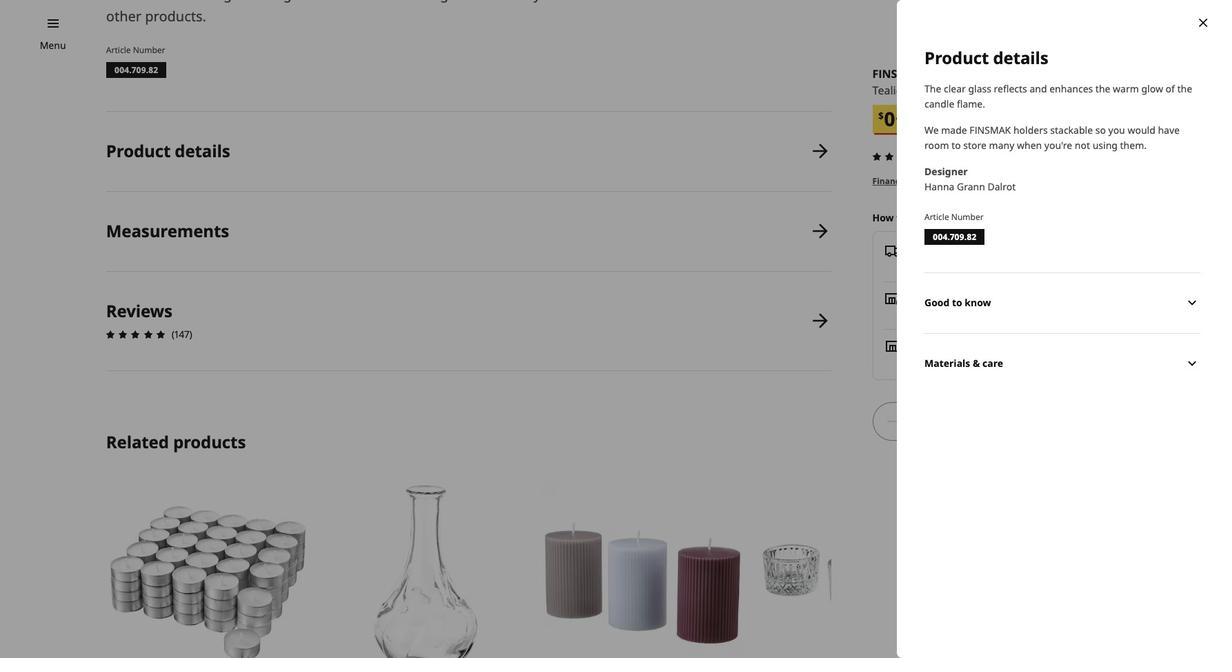 Task type: describe. For each thing, give the bounding box(es) containing it.
timeless
[[119, 0, 172, 3]]

elegant
[[204, 0, 253, 3]]

details inside dialog
[[993, 46, 1048, 69]]

0 horizontal spatial number
[[133, 44, 165, 56]]

how
[[872, 211, 894, 224]]

grann
[[957, 180, 985, 193]]

to for delivery
[[954, 244, 964, 257]]

financing
[[872, 175, 913, 187]]

delivery to 48146 available
[[912, 244, 995, 272]]

(147) inside (147) button
[[938, 150, 959, 163]]

glass,
[[983, 83, 1013, 98]]

use
[[561, 0, 584, 3]]

related products
[[106, 430, 246, 453]]

review: 4.9 out of 5 stars. total reviews: 147 image inside (147) button
[[868, 148, 935, 165]]

warm
[[1113, 82, 1139, 95]]

in
[[909, 354, 918, 367]]

finsmak inside the finsmak tealight holder, clear glass, 1 "
[[872, 66, 922, 81]]

0 horizontal spatial and
[[176, 0, 201, 3]]

pick up
[[909, 291, 945, 304]]

"
[[1023, 83, 1028, 98]]

menu button
[[40, 38, 66, 53]]

1
[[1016, 83, 1021, 98]]

tealight
[[872, 83, 914, 98]]

>
[[1037, 175, 1042, 187]]

a
[[106, 0, 115, 3]]

materials & care
[[924, 357, 1003, 370]]

products.
[[145, 7, 206, 26]]

in stock at canton, mi group
[[909, 354, 1007, 367]]

canton, for pick up at
[[957, 306, 992, 320]]

list containing product details
[[102, 112, 831, 371]]

at for up
[[945, 306, 954, 320]]

&
[[973, 357, 980, 370]]

pick for pick up
[[909, 291, 929, 304]]

product inside button
[[106, 139, 171, 162]]

many
[[989, 138, 1014, 152]]

holder
[[466, 0, 508, 3]]

finsmak tealight holder, clear glass, 1 "
[[872, 66, 1028, 98]]

product details inside dialog
[[924, 46, 1048, 69]]

measurements button
[[106, 192, 831, 271]]

canton, mi button for pick up at
[[957, 306, 1006, 320]]

holders
[[1013, 123, 1048, 136]]

pick up at canton, mi
[[909, 306, 1006, 320]]

details
[[1006, 175, 1035, 187]]

makes
[[304, 0, 346, 3]]

would
[[1128, 123, 1155, 136]]

of
[[1166, 82, 1175, 95]]

when
[[1017, 138, 1042, 152]]

good to know
[[924, 296, 991, 309]]

designer
[[924, 165, 968, 178]]

designer hanna grann dalrot
[[924, 165, 1016, 193]]

financing options are available. details >
[[872, 175, 1042, 187]]

glow
[[1141, 82, 1163, 95]]

with
[[676, 0, 704, 3]]

reflects
[[994, 82, 1027, 95]]

options
[[915, 175, 946, 187]]

up for pick up at canton, mi
[[930, 306, 943, 320]]

design
[[257, 0, 300, 3]]

pick up at canton, mi group
[[909, 306, 1006, 320]]

so
[[1095, 123, 1106, 136]]

details inside button
[[175, 139, 230, 162]]

mi for pick up at canton, mi
[[994, 306, 1006, 320]]

tealight
[[412, 0, 462, 3]]

enhances
[[1049, 82, 1093, 95]]

have
[[1158, 123, 1180, 136]]

glass
[[968, 82, 991, 95]]

1 the from the left
[[1095, 82, 1110, 95]]

canton, for in stock at
[[958, 354, 993, 367]]

up for pick up
[[931, 291, 945, 304]]

delivery
[[912, 244, 952, 257]]

glimma unscented tealights image
[[106, 482, 310, 658]]

1 vertical spatial (147)
[[172, 327, 192, 341]]

49
[[898, 109, 910, 122]]

product details button
[[106, 112, 831, 191]]

related
[[106, 430, 169, 453]]

products
[[173, 430, 246, 453]]

(147) button
[[868, 148, 959, 165]]

product details inside button
[[106, 139, 230, 162]]

0
[[884, 105, 895, 132]]

to inside 'we made finsmak holders stackable so you would have room to store many when you're not using them.'
[[952, 138, 961, 152]]

made
[[941, 123, 967, 136]]

them.
[[1120, 138, 1147, 152]]

measurements heading
[[106, 219, 229, 242]]

to inside a timeless and elegant design makes finsmak tealight holder easy to use and combine with other products.
[[544, 0, 558, 3]]



Task type: vqa. For each thing, say whether or not it's contained in the screenshot.
Search by product TEXT BOX
no



Task type: locate. For each thing, give the bounding box(es) containing it.
0 vertical spatial at
[[945, 306, 954, 320]]

1 " button
[[1016, 82, 1028, 100]]

to left use
[[544, 0, 558, 3]]

(147) up designer at right top
[[938, 150, 959, 163]]

to
[[544, 0, 558, 3], [952, 138, 961, 152], [896, 211, 906, 224], [954, 244, 964, 257], [952, 296, 962, 309]]

know
[[965, 296, 991, 309]]

mi right the &
[[996, 354, 1007, 367]]

004.709.82
[[114, 64, 158, 76], [933, 231, 976, 243]]

the clear glass reflects and enhances the warm glow of the candle flame.
[[924, 82, 1192, 110]]

at
[[945, 306, 954, 320], [947, 354, 955, 367]]

mi right know
[[994, 306, 1006, 320]]

1 horizontal spatial article number
[[924, 211, 984, 223]]

finsmak inside 'we made finsmak holders stackable so you would have room to store many when you're not using them.'
[[970, 123, 1011, 136]]

article number down other
[[106, 44, 165, 56]]

materials & care button
[[924, 333, 1200, 394]]

1 horizontal spatial the
[[1177, 82, 1192, 95]]

1 vertical spatial finsmak
[[872, 66, 922, 81]]

0 vertical spatial finsmak
[[350, 0, 409, 3]]

2 horizontal spatial finsmak
[[970, 123, 1011, 136]]

clear inside the clear glass reflects and enhances the warm glow of the candle flame.
[[944, 82, 966, 95]]

1 horizontal spatial and
[[588, 0, 612, 3]]

product details dialog
[[897, 0, 1228, 658]]

holder,
[[916, 83, 953, 98]]

details
[[993, 46, 1048, 69], [175, 139, 230, 162]]

004.709.82 up delivery to 48146 available
[[933, 231, 976, 243]]

0 horizontal spatial article
[[106, 44, 131, 56]]

1 horizontal spatial 004.709.82
[[933, 231, 976, 243]]

product details
[[924, 46, 1048, 69], [106, 139, 230, 162]]

we made finsmak holders stackable so you would have room to store many when you're not using them.
[[924, 123, 1180, 152]]

clear inside the finsmak tealight holder, clear glass, 1 "
[[955, 83, 981, 98]]

pick up pick up at canton, mi
[[909, 291, 929, 304]]

1 horizontal spatial product
[[924, 46, 989, 69]]

004.709.82 down other
[[114, 64, 158, 76]]

product
[[924, 46, 989, 69], [106, 139, 171, 162]]

article inside product details dialog
[[924, 211, 949, 223]]

flame.
[[957, 97, 985, 110]]

finsmak up many
[[970, 123, 1011, 136]]

room
[[924, 138, 949, 152]]

review: 4.9 out of 5 stars. total reviews: 147 image
[[868, 148, 935, 165], [102, 326, 169, 343]]

$
[[878, 109, 884, 122]]

to inside good to know dropdown button
[[952, 296, 962, 309]]

0 horizontal spatial article number
[[106, 44, 165, 56]]

number inside product details dialog
[[951, 211, 984, 223]]

easy
[[512, 0, 541, 3]]

you're
[[1044, 138, 1072, 152]]

using
[[1093, 138, 1118, 152]]

materials
[[924, 357, 970, 370]]

1 vertical spatial product
[[106, 139, 171, 162]]

0 vertical spatial product
[[924, 46, 989, 69]]

product inside dialog
[[924, 46, 989, 69]]

review: 4.9 out of 5 stars. total reviews: 147 image inside list
[[102, 326, 169, 343]]

1 horizontal spatial article
[[924, 211, 949, 223]]

to inside delivery to 48146 available
[[954, 244, 964, 257]]

clear up candle
[[944, 82, 966, 95]]

list
[[102, 112, 831, 371]]

(147)
[[938, 150, 959, 163], [172, 327, 192, 341]]

get
[[909, 211, 925, 224]]

to right good
[[952, 296, 962, 309]]

reviews heading
[[106, 299, 172, 322]]

0 vertical spatial pick
[[909, 291, 929, 304]]

product details heading
[[106, 139, 230, 162]]

1 vertical spatial up
[[930, 306, 943, 320]]

article number
[[106, 44, 165, 56], [924, 211, 984, 223]]

number
[[133, 44, 165, 56], [951, 211, 984, 223]]

finsmak inside a timeless and elegant design makes finsmak tealight holder easy to use and combine with other products.
[[350, 0, 409, 3]]

0 vertical spatial canton, mi button
[[957, 306, 1006, 320]]

0 vertical spatial mi
[[994, 306, 1006, 320]]

0 vertical spatial product details
[[924, 46, 1048, 69]]

0 vertical spatial article number
[[106, 44, 165, 56]]

not
[[1075, 138, 1090, 152]]

1 vertical spatial 004.709.82
[[933, 231, 976, 243]]

0 vertical spatial details
[[993, 46, 1048, 69]]

2 pick from the top
[[909, 306, 927, 320]]

at for stock
[[947, 354, 955, 367]]

the left warm
[[1095, 82, 1110, 95]]

stock
[[920, 354, 944, 367]]

and up products.
[[176, 0, 201, 3]]

0 horizontal spatial (147)
[[172, 327, 192, 341]]

canton, mi button
[[957, 306, 1006, 320], [958, 354, 1007, 367]]

other
[[106, 7, 141, 26]]

2 the from the left
[[1177, 82, 1192, 95]]

0 horizontal spatial product
[[106, 139, 171, 162]]

good to know button
[[924, 272, 1200, 333]]

to for how
[[896, 211, 906, 224]]

0 vertical spatial 004.709.82
[[114, 64, 158, 76]]

finsmak
[[350, 0, 409, 3], [872, 66, 922, 81], [970, 123, 1011, 136]]

clear left glass,
[[955, 83, 981, 98]]

canton,
[[957, 306, 992, 320], [958, 354, 993, 367]]

article
[[106, 44, 131, 56], [924, 211, 949, 223]]

the right of at the right top
[[1177, 82, 1192, 95]]

hanna
[[924, 180, 954, 193]]

1 vertical spatial article number
[[924, 211, 984, 223]]

finsmak right makes
[[350, 0, 409, 3]]

up down pick up
[[930, 306, 943, 320]]

good
[[924, 296, 950, 309]]

1 vertical spatial review: 4.9 out of 5 stars. total reviews: 147 image
[[102, 326, 169, 343]]

0 horizontal spatial review: 4.9 out of 5 stars. total reviews: 147 image
[[102, 326, 169, 343]]

$ 0 . 49
[[878, 105, 910, 132]]

stackable
[[1050, 123, 1093, 136]]

1 horizontal spatial number
[[951, 211, 984, 223]]

the
[[1095, 82, 1110, 95], [1177, 82, 1192, 95]]

to down 'made'
[[952, 138, 961, 152]]

0 horizontal spatial details
[[175, 139, 230, 162]]

you
[[1108, 123, 1125, 136]]

available
[[926, 259, 966, 272]]

1 vertical spatial product details
[[106, 139, 230, 162]]

the
[[924, 82, 941, 95]]

1 horizontal spatial finsmak
[[872, 66, 922, 81]]

it
[[927, 211, 934, 224]]

and right " on the right top of page
[[1030, 82, 1047, 95]]

and inside the clear glass reflects and enhances the warm glow of the candle flame.
[[1030, 82, 1047, 95]]

clear
[[944, 82, 966, 95], [955, 83, 981, 98]]

are
[[948, 175, 962, 187]]

2 vertical spatial finsmak
[[970, 123, 1011, 136]]

review: 4.9 out of 5 stars. total reviews: 147 image up financing
[[868, 148, 935, 165]]

in stock at canton, mi
[[909, 354, 1007, 367]]

1 horizontal spatial (147)
[[938, 150, 959, 163]]

1 vertical spatial article
[[924, 211, 949, 223]]

0 horizontal spatial product details
[[106, 139, 230, 162]]

available.
[[964, 175, 1004, 187]]

reviews
[[106, 299, 172, 322]]

a timeless and elegant design makes finsmak tealight holder easy to use and combine with other products.
[[106, 0, 704, 26]]

1 pick from the top
[[909, 291, 929, 304]]

pick
[[909, 291, 929, 304], [909, 306, 927, 320]]

article number inside product details dialog
[[924, 211, 984, 223]]

0 vertical spatial up
[[931, 291, 945, 304]]

0 vertical spatial number
[[133, 44, 165, 56]]

1 vertical spatial number
[[951, 211, 984, 223]]

1 horizontal spatial product details
[[924, 46, 1048, 69]]

kopparlönn scented pillar candle, almond & cherry/mixed colors, 30 hr image
[[541, 482, 744, 658]]

review: 4.9 out of 5 stars. total reviews: 147 image down reviews 'heading'
[[102, 326, 169, 343]]

1 vertical spatial at
[[947, 354, 955, 367]]

number down other
[[133, 44, 165, 56]]

0 vertical spatial (147)
[[938, 150, 959, 163]]

viljestark vase, clear glass, 6 ¾ " image
[[323, 482, 527, 658]]

combine
[[616, 0, 672, 3]]

(147) down reviews 'heading'
[[172, 327, 192, 341]]

1 vertical spatial canton, mi button
[[958, 354, 1007, 367]]

care
[[982, 357, 1003, 370]]

pick down pick up
[[909, 306, 927, 320]]

and right use
[[588, 0, 612, 3]]

mi for in stock at canton, mi
[[996, 354, 1007, 367]]

1 horizontal spatial details
[[993, 46, 1048, 69]]

0 vertical spatial canton,
[[957, 306, 992, 320]]

1 vertical spatial canton,
[[958, 354, 993, 367]]

article number down hanna
[[924, 211, 984, 223]]

1 horizontal spatial review: 4.9 out of 5 stars. total reviews: 147 image
[[868, 148, 935, 165]]

candle
[[924, 97, 954, 110]]

dalrot
[[988, 180, 1016, 193]]

menu
[[40, 39, 66, 52]]

we
[[924, 123, 939, 136]]

0 vertical spatial review: 4.9 out of 5 stars. total reviews: 147 image
[[868, 148, 935, 165]]

48146
[[967, 244, 995, 257]]

0 horizontal spatial 004.709.82
[[114, 64, 158, 76]]

to left the get
[[896, 211, 906, 224]]

to for good
[[952, 296, 962, 309]]

how to get it
[[872, 211, 934, 224]]

0 horizontal spatial finsmak
[[350, 0, 409, 3]]

0 horizontal spatial the
[[1095, 82, 1110, 95]]

number down grann
[[951, 211, 984, 223]]

.
[[895, 109, 898, 122]]

store
[[963, 138, 987, 152]]

2 horizontal spatial and
[[1030, 82, 1047, 95]]

1 vertical spatial pick
[[909, 306, 927, 320]]

up up pick up at canton, mi
[[931, 291, 945, 304]]

article down hanna
[[924, 211, 949, 223]]

up
[[931, 291, 945, 304], [930, 306, 943, 320]]

article down other
[[106, 44, 131, 56]]

0 vertical spatial article
[[106, 44, 131, 56]]

financing options are available. details > button
[[872, 175, 1042, 188]]

measurements
[[106, 219, 229, 242]]

smällspirea tealight holder, clear glass/patterned, 1 ½ " image
[[758, 482, 961, 658]]

finsmak up tealight
[[872, 66, 922, 81]]

1 vertical spatial details
[[175, 139, 230, 162]]

004.709.82 inside product details dialog
[[933, 231, 976, 243]]

pick for pick up at canton, mi
[[909, 306, 927, 320]]

to up the available
[[954, 244, 964, 257]]

1 vertical spatial mi
[[996, 354, 1007, 367]]

canton, mi button for in stock at
[[958, 354, 1007, 367]]



